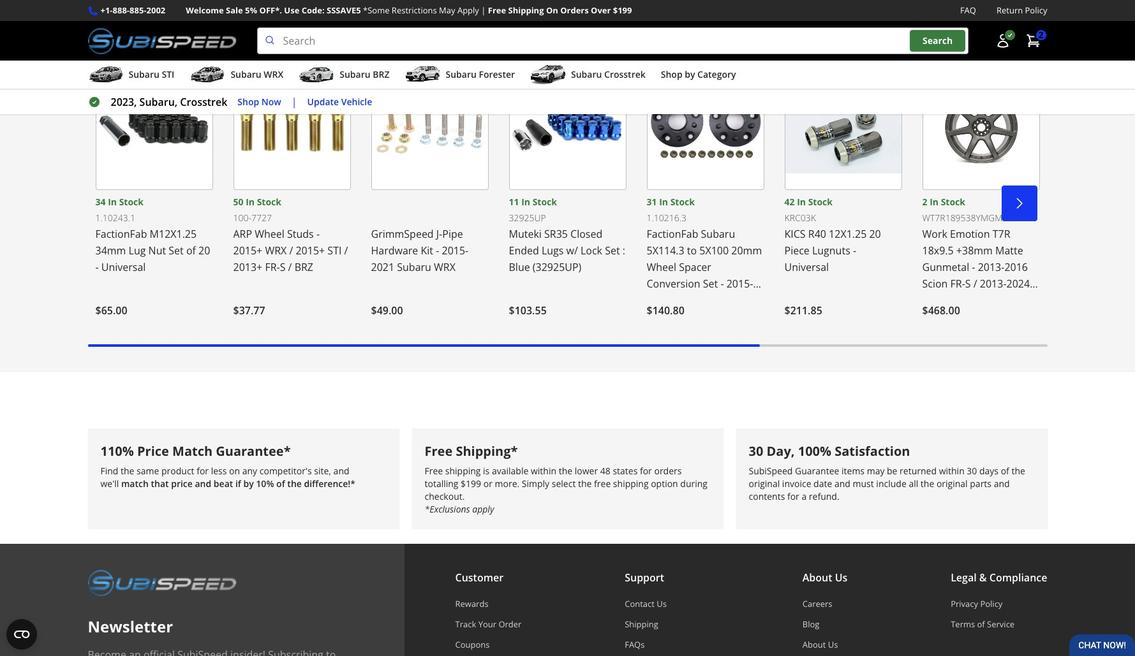 Task type: describe. For each thing, give the bounding box(es) containing it.
2 2015+ from the left
[[296, 244, 325, 258]]

contact us link
[[625, 599, 700, 610]]

select
[[552, 478, 576, 490]]

0 vertical spatial 2024
[[1007, 277, 1030, 291]]

in for kics r40 12x1.25 20 piece lugnuts - universal
[[797, 196, 806, 208]]

42
[[785, 196, 795, 208]]

lugs
[[542, 244, 564, 258]]

factionfab m12x1.25 34mm lug nut set of 20 - universal image
[[95, 65, 213, 190]]

kics
[[785, 227, 806, 241]]

:
[[623, 244, 626, 258]]

return
[[997, 4, 1023, 16]]

legal
[[951, 571, 977, 585]]

less
[[211, 465, 227, 477]]

50
[[233, 196, 244, 208]]

returned
[[900, 465, 937, 477]]

5x100
[[700, 244, 729, 258]]

fr- inside the 50 in stock 100-7727 arp wheel studs - 2015+ wrx / 2015+ sti / 2013+ fr-s / brz
[[265, 261, 280, 275]]

date
[[814, 478, 833, 490]]

subaru inside 2 in stock wt7r189538ymgm work emotion t7r 18x9.5 +38mm matte gunmetal - 2013-2016 scion fr-s / 2013-2024 subaru brz / 2017-2024 toyota
[[923, 294, 957, 308]]

set inside 11 in stock 32925up muteki sr35 closed ended lugs w/ lock set : blue (32925up)
[[605, 244, 620, 258]]

available
[[492, 465, 529, 477]]

- inside the 50 in stock 100-7727 arp wheel studs - 2015+ wrx / 2015+ sti / 2013+ fr-s / brz
[[317, 227, 320, 241]]

sale
[[226, 4, 243, 16]]

100%
[[798, 443, 832, 460]]

34mm
[[95, 244, 126, 258]]

legal & compliance
[[951, 571, 1048, 585]]

invoice
[[783, 478, 812, 490]]

shop now
[[238, 96, 281, 108]]

policy for privacy policy
[[981, 599, 1003, 610]]

$199 inside free shipping* free shipping is available within the lower 48 states for orders totalling $199 or more. simply select the free shipping option during checkout. *exclusions apply
[[461, 478, 481, 490]]

2021 inside 31 in stock 1.10216.3 factionfab subaru 5x114.3 to 5x100 20mm wheel spacer conversion set - 2015- 2021 subaru wrx & sti
[[647, 294, 670, 308]]

shop by category
[[661, 68, 736, 81]]

site,
[[314, 465, 331, 477]]

match
[[172, 443, 213, 460]]

a subaru crosstrek thumbnail image image
[[530, 65, 566, 84]]

stock for m12x1.25
[[119, 196, 144, 208]]

2023, subaru, crosstrek
[[111, 95, 227, 109]]

t7r
[[993, 227, 1011, 241]]

the up select
[[559, 465, 573, 477]]

restrictions
[[392, 4, 437, 16]]

or
[[484, 478, 493, 490]]

and down the items
[[835, 478, 851, 490]]

faqs link
[[625, 640, 700, 651]]

stock for arp
[[257, 196, 281, 208]]

12x1.25
[[829, 227, 867, 241]]

shop for shop by category
[[661, 68, 683, 81]]

a subaru sti thumbnail image image
[[88, 65, 124, 84]]

subaru inside subaru brz dropdown button
[[340, 68, 371, 81]]

search button
[[910, 30, 966, 52]]

*some restrictions may apply | free shipping on orders over $199
[[363, 4, 632, 16]]

- inside 42 in stock krc03k kics r40 12x1.25 20 piece lugnuts - universal
[[853, 244, 857, 258]]

set inside 34 in stock 1.10243.1 factionfab m12x1.25 34mm lug nut set of 20 - universal
[[169, 244, 184, 258]]

subispeed
[[749, 465, 793, 477]]

1 original from the left
[[749, 478, 780, 490]]

wrx inside dropdown button
[[264, 68, 284, 81]]

110% price match guarantee*
[[101, 443, 291, 460]]

2016
[[1005, 261, 1028, 275]]

guarantee
[[795, 465, 840, 477]]

18x9.5
[[923, 244, 954, 258]]

fr- inside 2 in stock wt7r189538ymgm work emotion t7r 18x9.5 +38mm matte gunmetal - 2013-2016 scion fr-s / 2013-2024 subaru brz / 2017-2024 toyota
[[951, 277, 966, 291]]

subaru crosstrek button
[[530, 63, 646, 89]]

faq
[[961, 4, 977, 16]]

be
[[887, 465, 898, 477]]

sti inside the 50 in stock 100-7727 arp wheel studs - 2015+ wrx / 2015+ sti / 2013+ fr-s / brz
[[328, 244, 342, 258]]

faq link
[[961, 4, 977, 17]]

find the same product for less on any competitor's site, and we'll
[[101, 465, 350, 490]]

price
[[171, 478, 193, 490]]

free shipping* free shipping is available within the lower 48 states for orders totalling $199 or more. simply select the free shipping option during checkout. *exclusions apply
[[425, 443, 708, 516]]

terms
[[951, 619, 976, 631]]

subaru inside grimmspeed j-pipe hardware kit - 2015- 2021 subaru wrx
[[397, 261, 431, 275]]

totalling
[[425, 478, 459, 490]]

subaru inside subaru forester dropdown button
[[446, 68, 477, 81]]

5%
[[245, 4, 257, 16]]

button image
[[996, 33, 1011, 49]]

1 vertical spatial 2024
[[1014, 294, 1037, 308]]

subaru wrx button
[[190, 63, 284, 89]]

if
[[236, 478, 241, 490]]

contact us
[[625, 599, 667, 610]]

shop for shop now
[[238, 96, 259, 108]]

of right terms
[[978, 619, 985, 631]]

$65.00
[[95, 304, 127, 318]]

a subaru wrx thumbnail image image
[[190, 65, 226, 84]]

1 horizontal spatial |
[[481, 4, 486, 16]]

1 about from the top
[[803, 571, 833, 585]]

0 horizontal spatial |
[[292, 95, 297, 109]]

compliance
[[990, 571, 1048, 585]]

all
[[909, 478, 919, 490]]

subaru brz
[[340, 68, 390, 81]]

a subaru brz thumbnail image image
[[299, 65, 335, 84]]

2 for 2 in stock wt7r189538ymgm work emotion t7r 18x9.5 +38mm matte gunmetal - 2013-2016 scion fr-s / 2013-2024 subaru brz / 2017-2024 toyota
[[923, 196, 928, 208]]

orders
[[655, 465, 682, 477]]

$140.80
[[647, 304, 685, 318]]

factionfab subaru 5x114.3 to 5x100 20mm wheel spacer conversion set - 2015-2021 subaru wrx & sti image
[[647, 65, 764, 190]]

2 for 2
[[1039, 29, 1044, 41]]

beat
[[214, 478, 233, 490]]

20mm
[[732, 244, 762, 258]]

us for contact us link
[[657, 599, 667, 610]]

0 vertical spatial us
[[835, 571, 848, 585]]

search input field
[[257, 28, 969, 54]]

- inside 31 in stock 1.10216.3 factionfab subaru 5x114.3 to 5x100 20mm wheel spacer conversion set - 2015- 2021 subaru wrx & sti
[[721, 277, 724, 291]]

open widget image
[[6, 620, 37, 650]]

the down competitor's
[[287, 478, 302, 490]]

1 vertical spatial shipping
[[625, 619, 659, 631]]

j-
[[437, 227, 443, 241]]

subaru forester
[[446, 68, 515, 81]]

& inside 31 in stock 1.10216.3 factionfab subaru 5x114.3 to 5x100 20mm wheel spacer conversion set - 2015- 2021 subaru wrx & sti
[[734, 294, 742, 308]]

1 vertical spatial by
[[244, 478, 254, 490]]

arp wheel studs - 2015+ wrx / 2015+ sti / 2013+ fr-s / brz image
[[233, 65, 351, 190]]

- inside 2 in stock wt7r189538ymgm work emotion t7r 18x9.5 +38mm matte gunmetal - 2013-2016 scion fr-s / 2013-2024 subaru brz / 2017-2024 toyota
[[972, 261, 976, 275]]

factionfab for 5x114.3
[[647, 227, 699, 241]]

crosstrek inside dropdown button
[[605, 68, 646, 81]]

nut
[[148, 244, 166, 258]]

0 vertical spatial $199
[[613, 4, 632, 16]]

forester
[[479, 68, 515, 81]]

within inside the 30 day, 100% satisfaction subispeed guarantee items may be returned within 30 days of the original invoice date and must include all the original parts and contents for a refund.
[[939, 465, 965, 477]]

ended
[[509, 244, 539, 258]]

universal inside 42 in stock krc03k kics r40 12x1.25 20 piece lugnuts - universal
[[785, 261, 829, 275]]

welcome
[[186, 4, 224, 16]]

conversion
[[647, 277, 701, 291]]

stock for emotion
[[941, 196, 966, 208]]

31
[[647, 196, 657, 208]]

days
[[980, 465, 999, 477]]

welcome sale 5% off*. use code: sssave5
[[186, 4, 361, 16]]

same
[[137, 465, 159, 477]]

for inside the 30 day, 100% satisfaction subispeed guarantee items may be returned within 30 days of the original invoice date and must include all the original parts and contents for a refund.
[[788, 491, 800, 503]]

for inside find the same product for less on any competitor's site, and we'll
[[197, 465, 209, 477]]

for inside free shipping* free shipping is available within the lower 48 states for orders totalling $199 or more. simply select the free shipping option during checkout. *exclusions apply
[[640, 465, 652, 477]]

subaru down conversion
[[673, 294, 707, 308]]

blog link
[[803, 619, 848, 631]]

free
[[594, 478, 611, 490]]

more.
[[495, 478, 520, 490]]

2021 inside grimmspeed j-pipe hardware kit - 2015- 2021 subaru wrx
[[371, 261, 395, 275]]

1 subispeed logo image from the top
[[88, 28, 237, 54]]

2 about us from the top
[[803, 640, 838, 651]]

20 inside 42 in stock krc03k kics r40 12x1.25 20 piece lugnuts - universal
[[870, 227, 881, 241]]

the inside find the same product for less on any competitor's site, and we'll
[[121, 465, 134, 477]]

shipping*
[[456, 443, 518, 460]]

2015- inside 31 in stock 1.10216.3 factionfab subaru 5x114.3 to 5x100 20mm wheel spacer conversion set - 2015- 2021 subaru wrx & sti
[[727, 277, 754, 291]]

1.10216.3
[[647, 212, 687, 224]]

contact
[[625, 599, 655, 610]]

1 horizontal spatial 30
[[967, 465, 978, 477]]

lock
[[581, 244, 603, 258]]

wrx inside grimmspeed j-pipe hardware kit - 2015- 2021 subaru wrx
[[434, 261, 456, 275]]

+38mm
[[957, 244, 993, 258]]

and left beat
[[195, 478, 211, 490]]

1 horizontal spatial &
[[980, 571, 987, 585]]

11 in stock 32925up muteki sr35 closed ended lugs w/ lock set : blue (32925up)
[[509, 196, 626, 275]]



Task type: locate. For each thing, give the bounding box(es) containing it.
wrx inside 31 in stock 1.10216.3 factionfab subaru 5x114.3 to 5x100 20mm wheel spacer conversion set - 2015- 2021 subaru wrx & sti
[[710, 294, 732, 308]]

1 in from the left
[[108, 196, 117, 208]]

must
[[853, 478, 874, 490]]

0 horizontal spatial within
[[531, 465, 557, 477]]

0 horizontal spatial set
[[169, 244, 184, 258]]

| right now
[[292, 95, 297, 109]]

0 horizontal spatial s
[[280, 261, 286, 275]]

in inside 34 in stock 1.10243.1 factionfab m12x1.25 34mm lug nut set of 20 - universal
[[108, 196, 117, 208]]

subaru inside subaru wrx dropdown button
[[231, 68, 262, 81]]

1 about us from the top
[[803, 571, 848, 585]]

1 horizontal spatial fr-
[[951, 277, 966, 291]]

wrx down 7727
[[265, 244, 287, 258]]

factionfab down 1.10216.3 in the right top of the page
[[647, 227, 699, 241]]

shop left now
[[238, 96, 259, 108]]

satisfaction
[[835, 443, 911, 460]]

work
[[923, 227, 948, 241]]

for left the a
[[788, 491, 800, 503]]

| right apply at the top of the page
[[481, 4, 486, 16]]

0 vertical spatial s
[[280, 261, 286, 275]]

2015- down pipe
[[442, 244, 469, 258]]

muteki sr35 closed ended lugs w/ lock set : blue (32925up) image
[[509, 65, 627, 190]]

20 right 12x1.25
[[870, 227, 881, 241]]

4 in from the left
[[660, 196, 668, 208]]

hardware
[[371, 244, 418, 258]]

crosstrek down search input field
[[605, 68, 646, 81]]

1 horizontal spatial by
[[685, 68, 695, 81]]

0 vertical spatial sti
[[162, 68, 175, 81]]

may
[[867, 465, 885, 477]]

subaru wrx
[[231, 68, 284, 81]]

2 in from the left
[[246, 196, 255, 208]]

34
[[95, 196, 106, 208]]

0 vertical spatial shipping
[[445, 465, 481, 477]]

- down 5x100
[[721, 277, 724, 291]]

1 vertical spatial 20
[[199, 244, 210, 258]]

0 horizontal spatial wheel
[[255, 227, 285, 241]]

by right if
[[244, 478, 254, 490]]

0 horizontal spatial original
[[749, 478, 780, 490]]

1 vertical spatial about us
[[803, 640, 838, 651]]

difference!*
[[304, 478, 355, 490]]

0 horizontal spatial crosstrek
[[180, 95, 227, 109]]

1 stock from the left
[[119, 196, 144, 208]]

2021
[[371, 261, 395, 275], [647, 294, 670, 308]]

sr35
[[545, 227, 568, 241]]

1 vertical spatial wheel
[[647, 261, 677, 275]]

wrx down j-
[[434, 261, 456, 275]]

1 vertical spatial 2013-
[[980, 277, 1007, 291]]

5 in from the left
[[797, 196, 806, 208]]

2 vertical spatial brz
[[960, 294, 978, 308]]

- right studs in the left top of the page
[[317, 227, 320, 241]]

price
[[137, 443, 169, 460]]

spacer
[[679, 261, 712, 275]]

stock for sr35
[[533, 196, 557, 208]]

pipe
[[443, 227, 463, 241]]

20 right nut
[[199, 244, 210, 258]]

1 vertical spatial subispeed logo image
[[88, 570, 237, 597]]

in right 31
[[660, 196, 668, 208]]

the up match
[[121, 465, 134, 477]]

0 vertical spatial crosstrek
[[605, 68, 646, 81]]

1 factionfab from the left
[[95, 227, 147, 241]]

on
[[546, 4, 558, 16]]

universal down 34mm at top left
[[101, 261, 146, 275]]

us down blog link
[[828, 640, 838, 651]]

1 horizontal spatial shop
[[661, 68, 683, 81]]

wheel down 7727
[[255, 227, 285, 241]]

2013+
[[233, 261, 263, 275]]

subaru up the vehicle
[[340, 68, 371, 81]]

6 in from the left
[[930, 196, 939, 208]]

5 stock from the left
[[809, 196, 833, 208]]

and
[[334, 465, 350, 477], [195, 478, 211, 490], [835, 478, 851, 490], [994, 478, 1010, 490]]

factionfab for 34mm
[[95, 227, 147, 241]]

in right "11"
[[522, 196, 530, 208]]

2 vertical spatial sti
[[744, 294, 758, 308]]

stock up 32925up
[[533, 196, 557, 208]]

1 horizontal spatial brz
[[373, 68, 390, 81]]

work emotion t7r 18x9.5 +38mm matte gunmetal - 2013-2016 scion fr-s / 2013-2024 subaru brz / 2017-2024 toyota image
[[923, 65, 1040, 190]]

in inside the 50 in stock 100-7727 arp wheel studs - 2015+ wrx / 2015+ sti / 2013+ fr-s / brz
[[246, 196, 255, 208]]

policy up terms of service link
[[981, 599, 1003, 610]]

by left category
[[685, 68, 695, 81]]

- down 12x1.25
[[853, 244, 857, 258]]

0 horizontal spatial shop
[[238, 96, 259, 108]]

0 horizontal spatial fr-
[[265, 261, 280, 275]]

2015- inside grimmspeed j-pipe hardware kit - 2015- 2021 subaru wrx
[[442, 244, 469, 258]]

subispeed logo image up newsletter
[[88, 570, 237, 597]]

20
[[870, 227, 881, 241], [199, 244, 210, 258]]

crosstrek down a subaru wrx thumbnail image
[[180, 95, 227, 109]]

subaru,
[[140, 95, 178, 109]]

2 vertical spatial us
[[828, 640, 838, 651]]

for right the states on the bottom right
[[640, 465, 652, 477]]

0 horizontal spatial 2
[[923, 196, 928, 208]]

return policy link
[[997, 4, 1048, 17]]

update vehicle
[[307, 96, 372, 108]]

track your order link
[[455, 619, 522, 631]]

stock inside 31 in stock 1.10216.3 factionfab subaru 5x114.3 to 5x100 20mm wheel spacer conversion set - 2015- 2021 subaru wrx & sti
[[671, 196, 695, 208]]

the down lower
[[578, 478, 592, 490]]

- inside 34 in stock 1.10243.1 factionfab m12x1.25 34mm lug nut set of 20 - universal
[[95, 261, 99, 275]]

update
[[307, 96, 339, 108]]

within inside free shipping* free shipping is available within the lower 48 states for orders totalling $199 or more. simply select the free shipping option during checkout. *exclusions apply
[[531, 465, 557, 477]]

apply
[[458, 4, 479, 16]]

3 stock from the left
[[533, 196, 557, 208]]

w/
[[567, 244, 578, 258]]

category
[[698, 68, 736, 81]]

set down m12x1.25
[[169, 244, 184, 258]]

us up careers link
[[835, 571, 848, 585]]

1 vertical spatial free
[[425, 443, 453, 460]]

lugnuts
[[813, 244, 851, 258]]

toyota
[[923, 310, 955, 324]]

1 vertical spatial 30
[[967, 465, 978, 477]]

coupons
[[455, 640, 490, 651]]

2 factionfab from the left
[[647, 227, 699, 241]]

1 horizontal spatial shipping
[[613, 478, 649, 490]]

1 vertical spatial 2021
[[647, 294, 670, 308]]

parts
[[970, 478, 992, 490]]

1 horizontal spatial within
[[939, 465, 965, 477]]

2015+ down studs in the left top of the page
[[296, 244, 325, 258]]

subaru down kit
[[397, 261, 431, 275]]

shop inside dropdown button
[[661, 68, 683, 81]]

- right kit
[[436, 244, 439, 258]]

set down spacer in the top of the page
[[703, 277, 718, 291]]

subaru inside subaru sti 'dropdown button'
[[129, 68, 159, 81]]

shipping left on
[[508, 4, 544, 16]]

0 horizontal spatial by
[[244, 478, 254, 490]]

the
[[121, 465, 134, 477], [559, 465, 573, 477], [1012, 465, 1026, 477], [287, 478, 302, 490], [578, 478, 592, 490], [921, 478, 935, 490]]

of inside 34 in stock 1.10243.1 factionfab m12x1.25 34mm lug nut set of 20 - universal
[[186, 244, 196, 258]]

sellers
[[125, 19, 176, 40]]

1 horizontal spatial shipping
[[625, 619, 659, 631]]

1 vertical spatial &
[[980, 571, 987, 585]]

0 horizontal spatial &
[[734, 294, 742, 308]]

vehicle
[[341, 96, 372, 108]]

in right 50
[[246, 196, 255, 208]]

wrx up now
[[264, 68, 284, 81]]

wrx inside the 50 in stock 100-7727 arp wheel studs - 2015+ wrx / 2015+ sti / 2013+ fr-s / brz
[[265, 244, 287, 258]]

1 vertical spatial s
[[966, 277, 971, 291]]

s
[[280, 261, 286, 275], [966, 277, 971, 291]]

2 horizontal spatial brz
[[960, 294, 978, 308]]

sti left hardware
[[328, 244, 342, 258]]

wrx down spacer in the top of the page
[[710, 294, 732, 308]]

$199 right over on the top
[[613, 4, 632, 16]]

brz left a subaru forester thumbnail image
[[373, 68, 390, 81]]

1 horizontal spatial policy
[[1026, 4, 1048, 16]]

subaru up shop now
[[231, 68, 262, 81]]

1 universal from the left
[[101, 261, 146, 275]]

2
[[1039, 29, 1044, 41], [923, 196, 928, 208]]

in inside 11 in stock 32925up muteki sr35 closed ended lugs w/ lock set : blue (32925up)
[[522, 196, 530, 208]]

32925up
[[509, 212, 546, 224]]

3 in from the left
[[522, 196, 530, 208]]

may
[[439, 4, 456, 16]]

1 vertical spatial brz
[[295, 261, 313, 275]]

0 horizontal spatial 2015+
[[233, 244, 263, 258]]

1 vertical spatial |
[[292, 95, 297, 109]]

stock up 1.10243.1
[[119, 196, 144, 208]]

stock
[[119, 196, 144, 208], [257, 196, 281, 208], [533, 196, 557, 208], [671, 196, 695, 208], [809, 196, 833, 208], [941, 196, 966, 208]]

brz
[[373, 68, 390, 81], [295, 261, 313, 275], [960, 294, 978, 308]]

in inside 31 in stock 1.10216.3 factionfab subaru 5x114.3 to 5x100 20mm wheel spacer conversion set - 2015- 2021 subaru wrx & sti
[[660, 196, 668, 208]]

stock inside 11 in stock 32925up muteki sr35 closed ended lugs w/ lock set : blue (32925up)
[[533, 196, 557, 208]]

muteki
[[509, 227, 542, 241]]

code:
[[302, 4, 325, 16]]

grimmspeed j-pipe hardware kit - 2015-2021 subaru wrx image
[[371, 65, 489, 190]]

in inside 2 in stock wt7r189538ymgm work emotion t7r 18x9.5 +38mm matte gunmetal - 2013-2016 scion fr-s / 2013-2024 subaru brz / 2017-2024 toyota
[[930, 196, 939, 208]]

0 vertical spatial free
[[488, 4, 506, 16]]

0 horizontal spatial 30
[[749, 443, 764, 460]]

0 horizontal spatial 2021
[[371, 261, 395, 275]]

2 horizontal spatial set
[[703, 277, 718, 291]]

original up contents
[[749, 478, 780, 490]]

$211.85
[[785, 304, 823, 318]]

subaru up subaru,
[[129, 68, 159, 81]]

sti inside 31 in stock 1.10216.3 factionfab subaru 5x114.3 to 5x100 20mm wheel spacer conversion set - 2015- 2021 subaru wrx & sti
[[744, 294, 758, 308]]

blog
[[803, 619, 820, 631]]

we'll
[[101, 478, 119, 490]]

$103.55
[[509, 304, 547, 318]]

wt7r189538ymgm
[[923, 212, 1003, 224]]

0 horizontal spatial 2015-
[[442, 244, 469, 258]]

subaru up 5x100
[[701, 227, 736, 241]]

factionfab down 1.10243.1
[[95, 227, 147, 241]]

set inside 31 in stock 1.10216.3 factionfab subaru 5x114.3 to 5x100 20mm wheel spacer conversion set - 2015- 2021 subaru wrx & sti
[[703, 277, 718, 291]]

in right 42 on the right top of the page
[[797, 196, 806, 208]]

rewards link
[[455, 599, 522, 610]]

1 vertical spatial fr-
[[951, 277, 966, 291]]

1 2015+ from the left
[[233, 244, 263, 258]]

piece
[[785, 244, 810, 258]]

1 horizontal spatial 2015-
[[727, 277, 754, 291]]

in for factionfab m12x1.25 34mm lug nut set of 20 - universal
[[108, 196, 117, 208]]

in for muteki sr35 closed ended lugs w/ lock set : blue (32925up)
[[522, 196, 530, 208]]

0 vertical spatial about us
[[803, 571, 848, 585]]

universal inside 34 in stock 1.10243.1 factionfab m12x1.25 34mm lug nut set of 20 - universal
[[101, 261, 146, 275]]

1 horizontal spatial $199
[[613, 4, 632, 16]]

fr- right 2013+
[[265, 261, 280, 275]]

sti up the 2023, subaru, crosstrek
[[162, 68, 175, 81]]

2 inside 2 in stock wt7r189538ymgm work emotion t7r 18x9.5 +38mm matte gunmetal - 2013-2016 scion fr-s / 2013-2024 subaru brz / 2017-2024 toyota
[[923, 196, 928, 208]]

subaru up toyota
[[923, 294, 957, 308]]

any
[[242, 465, 257, 477]]

1 horizontal spatial s
[[966, 277, 971, 291]]

wheel
[[255, 227, 285, 241], [647, 261, 677, 275]]

stock inside the 50 in stock 100-7727 arp wheel studs - 2015+ wrx / 2015+ sti / 2013+ fr-s / brz
[[257, 196, 281, 208]]

1 horizontal spatial factionfab
[[647, 227, 699, 241]]

+1-888-885-2002
[[101, 4, 165, 16]]

shipping down the contact
[[625, 619, 659, 631]]

brz inside the 50 in stock 100-7727 arp wheel studs - 2015+ wrx / 2015+ sti / 2013+ fr-s / brz
[[295, 261, 313, 275]]

1 horizontal spatial 2021
[[647, 294, 670, 308]]

of down competitor's
[[276, 478, 285, 490]]

stock up wt7r189538ymgm
[[941, 196, 966, 208]]

in for factionfab subaru 5x114.3 to 5x100 20mm wheel spacer conversion set - 2015- 2021 subaru wrx & sti
[[660, 196, 668, 208]]

stock inside 2 in stock wt7r189538ymgm work emotion t7r 18x9.5 +38mm matte gunmetal - 2013-2016 scion fr-s / 2013-2024 subaru brz / 2017-2024 toyota
[[941, 196, 966, 208]]

by inside dropdown button
[[685, 68, 695, 81]]

policy right return
[[1026, 4, 1048, 16]]

terms of service link
[[951, 619, 1048, 631]]

1 horizontal spatial original
[[937, 478, 968, 490]]

1 vertical spatial shop
[[238, 96, 259, 108]]

us up shipping link at the bottom of page
[[657, 599, 667, 610]]

and inside find the same product for less on any competitor's site, and we'll
[[334, 465, 350, 477]]

by
[[685, 68, 695, 81], [244, 478, 254, 490]]

within up 'simply'
[[531, 465, 557, 477]]

$199 left "or"
[[461, 478, 481, 490]]

subaru left forester
[[446, 68, 477, 81]]

0 vertical spatial 2015-
[[442, 244, 469, 258]]

0 horizontal spatial shipping
[[445, 465, 481, 477]]

kics r40 12x1.25 20 piece lugnuts - universal image
[[785, 65, 902, 190]]

0 vertical spatial 2021
[[371, 261, 395, 275]]

closed
[[571, 227, 603, 241]]

coupons link
[[455, 640, 522, 651]]

stock inside 42 in stock krc03k kics r40 12x1.25 20 piece lugnuts - universal
[[809, 196, 833, 208]]

krc03k
[[785, 212, 816, 224]]

brz left 2017-
[[960, 294, 978, 308]]

in for arp wheel studs - 2015+ wrx / 2015+ sti / 2013+ fr-s / brz
[[246, 196, 255, 208]]

2 horizontal spatial for
[[788, 491, 800, 503]]

& down 20mm
[[734, 294, 742, 308]]

0 vertical spatial brz
[[373, 68, 390, 81]]

- inside grimmspeed j-pipe hardware kit - 2015- 2021 subaru wrx
[[436, 244, 439, 258]]

the right the all at right
[[921, 478, 935, 490]]

s down gunmetal
[[966, 277, 971, 291]]

a
[[802, 491, 807, 503]]

subaru brz button
[[299, 63, 390, 89]]

1 vertical spatial crosstrek
[[180, 95, 227, 109]]

1 vertical spatial sti
[[328, 244, 342, 258]]

0 vertical spatial 2013-
[[978, 261, 1005, 275]]

2013- up 2017-
[[980, 277, 1007, 291]]

1.10243.1
[[95, 212, 135, 224]]

stock up krc03k
[[809, 196, 833, 208]]

during
[[681, 478, 708, 490]]

stock for subaru
[[671, 196, 695, 208]]

subaru right a subaru crosstrek thumbnail image
[[571, 68, 602, 81]]

stock up 7727
[[257, 196, 281, 208]]

0 vertical spatial by
[[685, 68, 695, 81]]

wheel inside the 50 in stock 100-7727 arp wheel studs - 2015+ wrx / 2015+ sti / 2013+ fr-s / brz
[[255, 227, 285, 241]]

emotion
[[951, 227, 990, 241]]

2 inside "button"
[[1039, 29, 1044, 41]]

shop left category
[[661, 68, 683, 81]]

s inside the 50 in stock 100-7727 arp wheel studs - 2015+ wrx / 2015+ sti / 2013+ fr-s / brz
[[280, 261, 286, 275]]

1 vertical spatial policy
[[981, 599, 1003, 610]]

stock for r40
[[809, 196, 833, 208]]

2015+
[[233, 244, 263, 258], [296, 244, 325, 258]]

0 horizontal spatial $199
[[461, 478, 481, 490]]

universal down piece
[[785, 261, 829, 275]]

2013- down the +38mm
[[978, 261, 1005, 275]]

0 horizontal spatial brz
[[295, 261, 313, 275]]

42 in stock krc03k kics r40 12x1.25 20 piece lugnuts - universal
[[785, 196, 881, 275]]

states
[[613, 465, 638, 477]]

of down m12x1.25
[[186, 244, 196, 258]]

& right legal
[[980, 571, 987, 585]]

within
[[531, 465, 557, 477], [939, 465, 965, 477]]

grimmspeed j-pipe hardware kit - 2015- 2021 subaru wrx
[[371, 227, 469, 275]]

2 about from the top
[[803, 640, 826, 651]]

shipping link
[[625, 619, 700, 631]]

6 stock from the left
[[941, 196, 966, 208]]

careers link
[[803, 599, 848, 610]]

the right days
[[1012, 465, 1026, 477]]

s right 2013+
[[280, 261, 286, 275]]

1 vertical spatial shipping
[[613, 478, 649, 490]]

1 vertical spatial about
[[803, 640, 826, 651]]

0 vertical spatial &
[[734, 294, 742, 308]]

scion
[[923, 277, 948, 291]]

1 within from the left
[[531, 465, 557, 477]]

1 horizontal spatial sti
[[328, 244, 342, 258]]

factionfab inside 34 in stock 1.10243.1 factionfab m12x1.25 34mm lug nut set of 20 - universal
[[95, 227, 147, 241]]

1 horizontal spatial 2015+
[[296, 244, 325, 258]]

20 inside 34 in stock 1.10243.1 factionfab m12x1.25 34mm lug nut set of 20 - universal
[[199, 244, 210, 258]]

1 horizontal spatial for
[[640, 465, 652, 477]]

a subaru forester thumbnail image image
[[405, 65, 441, 84]]

items
[[842, 465, 865, 477]]

1 vertical spatial $199
[[461, 478, 481, 490]]

wheel inside 31 in stock 1.10216.3 factionfab subaru 5x114.3 to 5x100 20mm wheel spacer conversion set - 2015- 2021 subaru wrx & sti
[[647, 261, 677, 275]]

lug
[[129, 244, 146, 258]]

in for work emotion t7r 18x9.5 +38mm matte gunmetal - 2013-2016 scion fr-s / 2013-2024 subaru brz / 2017-2024 toyota
[[930, 196, 939, 208]]

and up difference!*
[[334, 465, 350, 477]]

of inside the 30 day, 100% satisfaction subispeed guarantee items may be returned within 30 days of the original invoice date and must include all the original parts and contents for a refund.
[[1001, 465, 1010, 477]]

5x114.3
[[647, 244, 685, 258]]

in right 34 at the left top of page
[[108, 196, 117, 208]]

/
[[289, 244, 293, 258], [344, 244, 348, 258], [288, 261, 292, 275], [974, 277, 978, 291], [981, 294, 985, 308]]

about us up careers link
[[803, 571, 848, 585]]

0 vertical spatial shop
[[661, 68, 683, 81]]

subaru inside subaru crosstrek dropdown button
[[571, 68, 602, 81]]

11
[[509, 196, 519, 208]]

policy inside return policy 'link'
[[1026, 4, 1048, 16]]

subispeed logo image
[[88, 28, 237, 54], [88, 570, 237, 597]]

sti down 20mm
[[744, 294, 758, 308]]

2013-
[[978, 261, 1005, 275], [980, 277, 1007, 291]]

2 within from the left
[[939, 465, 965, 477]]

0 horizontal spatial shipping
[[508, 4, 544, 16]]

us for about us link in the right bottom of the page
[[828, 640, 838, 651]]

for left less
[[197, 465, 209, 477]]

0 vertical spatial shipping
[[508, 4, 544, 16]]

fr- down gunmetal
[[951, 277, 966, 291]]

2 horizontal spatial sti
[[744, 294, 758, 308]]

0 horizontal spatial 20
[[199, 244, 210, 258]]

1 vertical spatial us
[[657, 599, 667, 610]]

0 vertical spatial 2
[[1039, 29, 1044, 41]]

+1-888-885-2002 link
[[101, 4, 165, 17]]

2 stock from the left
[[257, 196, 281, 208]]

2 up work
[[923, 196, 928, 208]]

and down days
[[994, 478, 1010, 490]]

within right the returned
[[939, 465, 965, 477]]

2 original from the left
[[937, 478, 968, 490]]

set left :
[[605, 244, 620, 258]]

0 vertical spatial 30
[[749, 443, 764, 460]]

about us down blog link
[[803, 640, 838, 651]]

30 up subispeed
[[749, 443, 764, 460]]

0 vertical spatial subispeed logo image
[[88, 28, 237, 54]]

s inside 2 in stock wt7r189538ymgm work emotion t7r 18x9.5 +38mm matte gunmetal - 2013-2016 scion fr-s / 2013-2024 subaru brz / 2017-2024 toyota
[[966, 277, 971, 291]]

2 vertical spatial free
[[425, 465, 443, 477]]

brz inside dropdown button
[[373, 68, 390, 81]]

on
[[229, 465, 240, 477]]

brz inside 2 in stock wt7r189538ymgm work emotion t7r 18x9.5 +38mm matte gunmetal - 2013-2016 scion fr-s / 2013-2024 subaru brz / 2017-2024 toyota
[[960, 294, 978, 308]]

privacy
[[951, 599, 979, 610]]

0 vertical spatial |
[[481, 4, 486, 16]]

stock inside 34 in stock 1.10243.1 factionfab m12x1.25 34mm lug nut set of 20 - universal
[[119, 196, 144, 208]]

shipping left is
[[445, 465, 481, 477]]

0 vertical spatial policy
[[1026, 4, 1048, 16]]

2015- down 20mm
[[727, 277, 754, 291]]

2 subispeed logo image from the top
[[88, 570, 237, 597]]

original
[[749, 478, 780, 490], [937, 478, 968, 490]]

0 horizontal spatial universal
[[101, 261, 146, 275]]

1 vertical spatial 2
[[923, 196, 928, 208]]

110%
[[101, 443, 134, 460]]

policy for return policy
[[1026, 4, 1048, 16]]

0 horizontal spatial policy
[[981, 599, 1003, 610]]

2 down return policy 'link'
[[1039, 29, 1044, 41]]

newsletter
[[88, 616, 173, 637]]

sti inside 'dropdown button'
[[162, 68, 175, 81]]

4 stock from the left
[[671, 196, 695, 208]]

1 horizontal spatial 2
[[1039, 29, 1044, 41]]

of right days
[[1001, 465, 1010, 477]]

- down the +38mm
[[972, 261, 976, 275]]

1 horizontal spatial universal
[[785, 261, 829, 275]]

shop now link
[[238, 95, 281, 109]]

shipping down the states on the bottom right
[[613, 478, 649, 490]]

888-
[[113, 4, 130, 16]]

1 vertical spatial 2015-
[[727, 277, 754, 291]]

30 day, 100% satisfaction subispeed guarantee items may be returned within 30 days of the original invoice date and must include all the original parts and contents for a refund.
[[749, 443, 1026, 503]]

order
[[499, 619, 522, 631]]

in inside 42 in stock krc03k kics r40 12x1.25 20 piece lugnuts - universal
[[797, 196, 806, 208]]

brz down studs in the left top of the page
[[295, 261, 313, 275]]

2 universal from the left
[[785, 261, 829, 275]]

in up work
[[930, 196, 939, 208]]

factionfab inside 31 in stock 1.10216.3 factionfab subaru 5x114.3 to 5x100 20mm wheel spacer conversion set - 2015- 2021 subaru wrx & sti
[[647, 227, 699, 241]]

stock up 1.10216.3 in the right top of the page
[[671, 196, 695, 208]]

about down blog
[[803, 640, 826, 651]]



Task type: vqa. For each thing, say whether or not it's contained in the screenshot.
GAUGES
no



